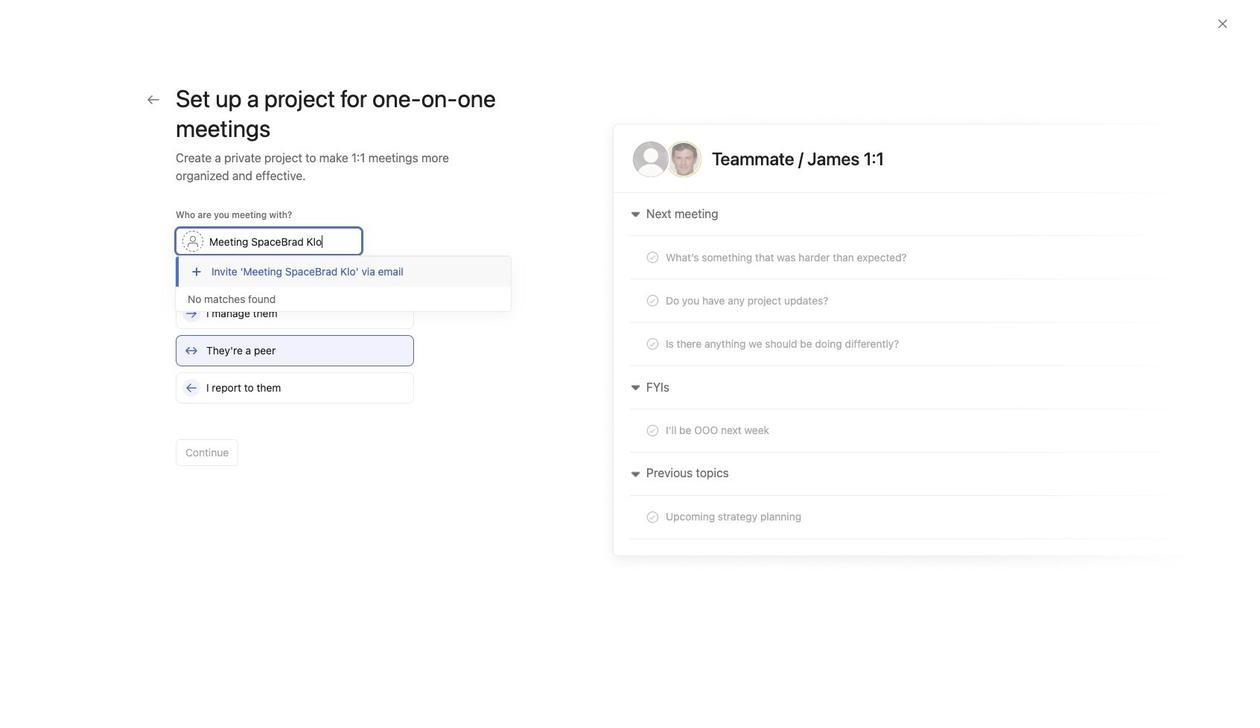 Task type: describe. For each thing, give the bounding box(es) containing it.
mark complete image for second mark complete checkbox from the top
[[279, 347, 297, 365]]

global element
[[0, 37, 179, 126]]

Name or email text field
[[176, 228, 362, 255]]

mark complete image for 1st mark complete checkbox from the bottom
[[279, 374, 297, 392]]

2 mark complete checkbox from the top
[[279, 347, 297, 365]]

Mark complete checkbox
[[279, 401, 297, 419]]

1 mark complete checkbox from the top
[[279, 320, 297, 338]]



Task type: vqa. For each thing, say whether or not it's contained in the screenshot.
the bottom Mark complete image
yes



Task type: locate. For each thing, give the bounding box(es) containing it.
1 vertical spatial mark complete image
[[279, 347, 297, 365]]

list item
[[264, 316, 1157, 343], [264, 343, 1157, 370], [264, 396, 1157, 423], [264, 423, 1157, 450], [264, 450, 1157, 477], [288, 572, 325, 609], [308, 643, 329, 664]]

mark complete image for 3rd mark complete checkbox from the bottom of the page
[[279, 320, 297, 338]]

1 vertical spatial mark complete checkbox
[[279, 347, 297, 365]]

this is a preview of your project image
[[599, 113, 1204, 574]]

3 mark complete checkbox from the top
[[279, 374, 297, 392]]

0 vertical spatial mark complete image
[[279, 320, 297, 338]]

list box
[[450, 6, 808, 30]]

0 vertical spatial mark complete checkbox
[[279, 320, 297, 338]]

2 vertical spatial mark complete checkbox
[[279, 374, 297, 392]]

2 mark complete image from the top
[[279, 347, 297, 365]]

mark complete image
[[279, 401, 297, 419]]

Mark complete checkbox
[[279, 320, 297, 338], [279, 347, 297, 365], [279, 374, 297, 392]]

2 vertical spatial mark complete image
[[279, 374, 297, 392]]

3 mark complete image from the top
[[279, 374, 297, 392]]

1 mark complete image from the top
[[279, 320, 297, 338]]

go back image
[[148, 94, 159, 106]]

mark complete image
[[279, 320, 297, 338], [279, 347, 297, 365], [279, 374, 297, 392]]

starred element
[[0, 237, 179, 410]]

close image
[[1218, 18, 1229, 30], [1218, 18, 1229, 30]]



